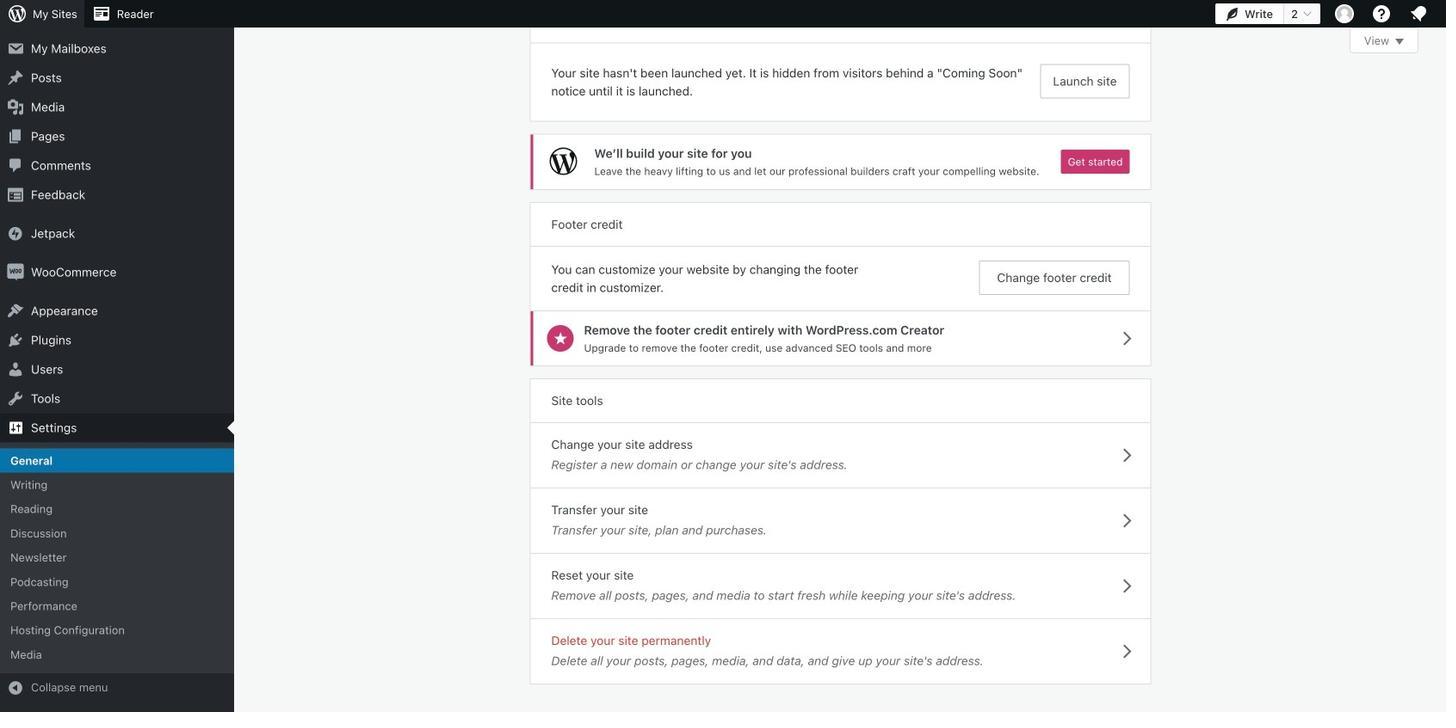 Task type: vqa. For each thing, say whether or not it's contained in the screenshot.
My shopping cart image
no



Task type: describe. For each thing, give the bounding box(es) containing it.
my profile image
[[1335, 4, 1354, 23]]

manage your notifications image
[[1409, 3, 1429, 24]]

help image
[[1372, 3, 1392, 24]]



Task type: locate. For each thing, give the bounding box(es) containing it.
2 img image from the top
[[7, 264, 24, 281]]

main content
[[531, 0, 1419, 685]]

1 vertical spatial img image
[[7, 264, 24, 281]]

closed image
[[1396, 39, 1404, 45]]

1 img image from the top
[[7, 225, 24, 242]]

img image
[[7, 225, 24, 242], [7, 264, 24, 281]]

0 vertical spatial img image
[[7, 225, 24, 242]]



